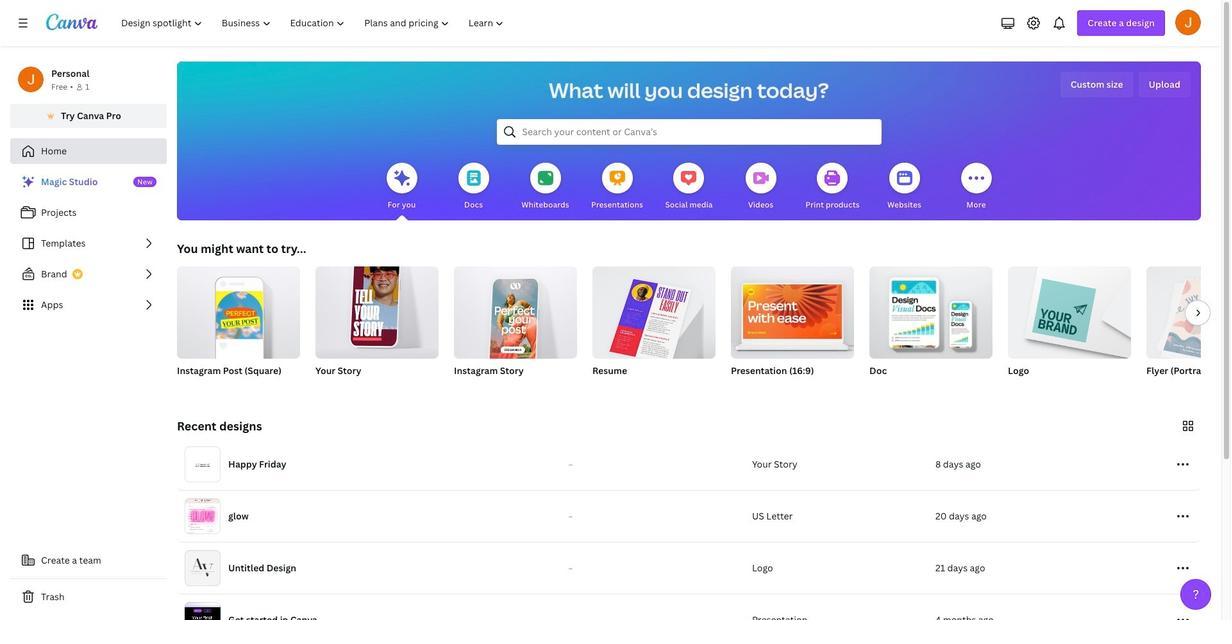 Task type: locate. For each thing, give the bounding box(es) containing it.
top level navigation element
[[113, 10, 515, 36]]

list
[[10, 169, 167, 318]]

group
[[315, 259, 439, 394], [315, 259, 439, 359], [177, 262, 300, 394], [177, 262, 300, 359], [454, 262, 577, 394], [454, 262, 577, 367], [592, 262, 716, 394], [592, 262, 716, 365], [731, 262, 854, 394], [731, 262, 854, 359], [869, 262, 993, 394], [869, 262, 993, 359], [1008, 262, 1131, 394], [1008, 262, 1131, 359], [1147, 267, 1231, 394], [1147, 267, 1231, 359]]

None search field
[[497, 119, 881, 145]]

Search search field
[[522, 120, 856, 144]]



Task type: describe. For each thing, give the bounding box(es) containing it.
jeremy miller image
[[1175, 10, 1201, 35]]



Task type: vqa. For each thing, say whether or not it's contained in the screenshot.
Side Panel tab list
no



